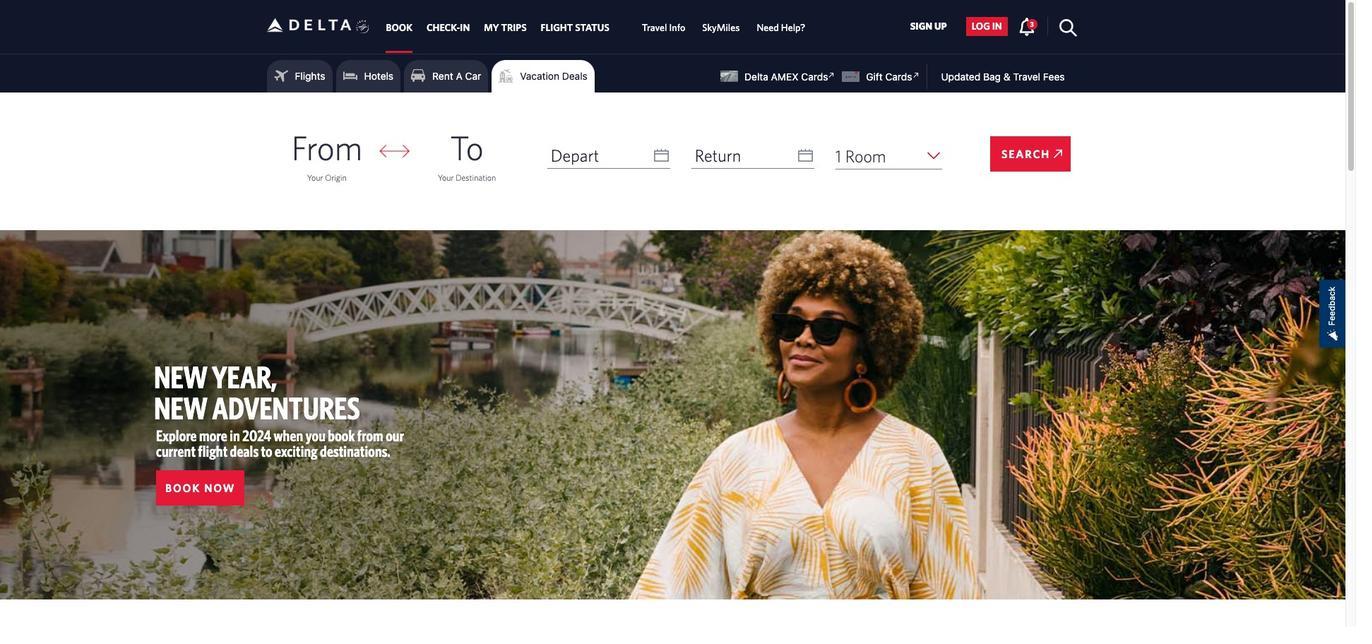 Task type: vqa. For each thing, say whether or not it's contained in the screenshot.
second Your from right
yes



Task type: locate. For each thing, give the bounding box(es) containing it.
now
[[204, 482, 236, 494]]

0 horizontal spatial in
[[230, 427, 240, 444]]

book now link
[[156, 470, 245, 506]]

explore
[[156, 427, 197, 444]]

skymiles link
[[702, 15, 740, 40]]

1 vertical spatial in
[[230, 427, 240, 444]]

gift cards
[[866, 71, 912, 83]]

travel left info
[[642, 22, 667, 33]]

travel right the "&"
[[1013, 71, 1040, 83]]

bag
[[983, 71, 1001, 83]]

cards
[[801, 71, 828, 83], [885, 71, 912, 83]]

your inside to your destination
[[438, 172, 454, 182]]

1 vertical spatial travel
[[1013, 71, 1040, 83]]

1 your from the left
[[307, 172, 323, 182]]

0 horizontal spatial cards
[[801, 71, 828, 83]]

delta
[[745, 71, 768, 83]]

need help? link
[[757, 15, 805, 40]]

book right skyteam image
[[386, 22, 412, 33]]

log in button
[[966, 17, 1008, 36]]

in right more
[[230, 427, 240, 444]]

0 horizontal spatial your
[[307, 172, 323, 182]]

1 horizontal spatial book
[[386, 22, 412, 33]]

1 horizontal spatial this link opens another site in a new window that may not follow the same accessibility policies as delta air lines. image
[[909, 69, 923, 82]]

book
[[328, 427, 355, 444]]

my trips
[[484, 22, 527, 33]]

0 vertical spatial in
[[992, 21, 1002, 32]]

0 horizontal spatial travel
[[642, 22, 667, 33]]

2024
[[242, 427, 271, 444]]

log in
[[972, 21, 1002, 32]]

0 vertical spatial book
[[386, 22, 412, 33]]

your
[[307, 172, 323, 182], [438, 172, 454, 182]]

this link opens another site in a new window that may not follow the same accessibility policies as delta air lines. image left gift
[[825, 69, 839, 82]]

1 horizontal spatial cards
[[885, 71, 912, 83]]

in
[[992, 21, 1002, 32], [230, 427, 240, 444]]

check-in link
[[427, 15, 470, 40]]

2 this link opens another site in a new window that may not follow the same accessibility policies as delta air lines. image from the left
[[909, 69, 923, 82]]

vacation
[[520, 70, 559, 82]]

your left origin
[[307, 172, 323, 182]]

need help?
[[757, 22, 805, 33]]

gift
[[866, 71, 883, 83]]

origin
[[325, 172, 347, 182]]

travel info link
[[642, 15, 685, 40]]

deals
[[562, 70, 588, 82]]

travel
[[642, 22, 667, 33], [1013, 71, 1040, 83]]

skymiles
[[702, 22, 740, 33]]

1 horizontal spatial travel
[[1013, 71, 1040, 83]]

0 vertical spatial travel
[[642, 22, 667, 33]]

None date field
[[547, 142, 670, 169], [691, 142, 814, 169], [547, 142, 670, 169], [691, 142, 814, 169]]

hotels link
[[343, 66, 394, 87]]

0 horizontal spatial this link opens another site in a new window that may not follow the same accessibility policies as delta air lines. image
[[825, 69, 839, 82]]

1 vertical spatial book
[[165, 482, 201, 494]]

you
[[306, 427, 326, 444]]

destination
[[456, 172, 496, 182]]

your left destination
[[438, 172, 454, 182]]

updated bag & travel fees
[[941, 71, 1065, 83]]

2 cards from the left
[[885, 71, 912, 83]]

your inside from your origin
[[307, 172, 323, 182]]

delta amex cards
[[745, 71, 828, 83]]

flights
[[295, 70, 325, 82]]

vacation deals
[[520, 70, 588, 82]]

tab list
[[379, 0, 814, 53]]

status
[[575, 22, 609, 33]]

travel inside travel info link
[[642, 22, 667, 33]]

sign up
[[910, 21, 947, 32]]

book link
[[386, 15, 412, 40]]

3 link
[[1018, 17, 1037, 35]]

1 horizontal spatial in
[[992, 21, 1002, 32]]

0 horizontal spatial book
[[165, 482, 201, 494]]

new
[[154, 359, 208, 395], [154, 390, 208, 426]]

tab list containing book
[[379, 0, 814, 53]]

2 your from the left
[[438, 172, 454, 182]]

in right the log on the top right of the page
[[992, 21, 1002, 32]]

from your origin
[[291, 128, 362, 182]]

updated bag & travel fees link
[[927, 71, 1065, 83]]

book inside tab list
[[386, 22, 412, 33]]

search button
[[990, 136, 1070, 172]]

up
[[934, 21, 947, 32]]

this link opens another site in a new window that may not follow the same accessibility policies as delta air lines. image inside gift cards link
[[909, 69, 923, 82]]

flight
[[198, 442, 228, 460]]

my
[[484, 22, 499, 33]]

sign up link
[[905, 17, 953, 36]]

book
[[386, 22, 412, 33], [165, 482, 201, 494]]

this link opens another site in a new window that may not follow the same accessibility policies as delta air lines. image for delta amex cards
[[825, 69, 839, 82]]

this link opens another site in a new window that may not follow the same accessibility policies as delta air lines. image
[[825, 69, 839, 82], [909, 69, 923, 82]]

this link opens another site in a new window that may not follow the same accessibility policies as delta air lines. image for gift cards
[[909, 69, 923, 82]]

cards right amex
[[801, 71, 828, 83]]

1 this link opens another site in a new window that may not follow the same accessibility policies as delta air lines. image from the left
[[825, 69, 839, 82]]

1 cards from the left
[[801, 71, 828, 83]]

flight
[[541, 22, 573, 33]]

1 horizontal spatial your
[[438, 172, 454, 182]]

cards right gift
[[885, 71, 912, 83]]

this link opens another site in a new window that may not follow the same accessibility policies as delta air lines. image right gift
[[909, 69, 923, 82]]

this link opens another site in a new window that may not follow the same accessibility policies as delta air lines. image inside delta amex cards link
[[825, 69, 839, 82]]

book left now
[[165, 482, 201, 494]]

trips
[[501, 22, 527, 33]]



Task type: describe. For each thing, give the bounding box(es) containing it.
more
[[199, 427, 227, 444]]

in
[[460, 22, 470, 33]]

book for book
[[386, 22, 412, 33]]

need
[[757, 22, 779, 33]]

2 new from the top
[[154, 390, 208, 426]]

from
[[291, 128, 362, 167]]

book for book now
[[165, 482, 201, 494]]

new year, new adventures
[[154, 359, 360, 426]]

to
[[261, 442, 272, 460]]

delta air lines image
[[267, 3, 351, 47]]

from
[[357, 427, 383, 444]]

help?
[[781, 22, 805, 33]]

log
[[972, 21, 990, 32]]

&
[[1004, 71, 1010, 83]]

your for from
[[307, 172, 323, 182]]

sign
[[910, 21, 932, 32]]

my trips link
[[484, 15, 527, 40]]

your for to
[[438, 172, 454, 182]]

explore more in 2024 when you book from our current flight deals to exciting destinations.
[[156, 427, 404, 460]]

rent a car link
[[411, 66, 481, 87]]

fees
[[1043, 71, 1065, 83]]

book now
[[165, 482, 236, 494]]

rent a car
[[432, 70, 481, 82]]

when
[[274, 427, 303, 444]]

to your destination
[[438, 128, 496, 182]]

delta amex cards link
[[721, 69, 839, 83]]

exciting
[[275, 442, 318, 460]]

hotels
[[364, 70, 394, 82]]

travel info
[[642, 22, 685, 33]]

vacation deals link
[[499, 66, 588, 87]]

to
[[450, 128, 484, 167]]

search
[[1001, 148, 1050, 160]]

flights link
[[274, 66, 325, 87]]

1 new from the top
[[154, 359, 208, 395]]

explore more in 2024 when you book from our current flight deals to exciting destinations. link
[[156, 427, 404, 460]]

car
[[465, 70, 481, 82]]

amex
[[771, 71, 799, 83]]

skyteam image
[[356, 5, 369, 49]]

year,
[[212, 359, 277, 395]]

3
[[1030, 20, 1034, 28]]

a
[[456, 70, 463, 82]]

current
[[156, 442, 196, 460]]

in inside log in button
[[992, 21, 1002, 32]]

our
[[386, 427, 404, 444]]

gift cards link
[[842, 69, 923, 83]]

info
[[669, 22, 685, 33]]

check-
[[427, 22, 460, 33]]

flight status link
[[541, 15, 609, 40]]

rent
[[432, 70, 453, 82]]

flight status
[[541, 22, 609, 33]]

adventures
[[212, 390, 360, 426]]

in inside explore more in 2024 when you book from our current flight deals to exciting destinations.
[[230, 427, 240, 444]]

check-in
[[427, 22, 470, 33]]

updated
[[941, 71, 981, 83]]

deals
[[230, 442, 259, 460]]

destinations.
[[320, 442, 390, 460]]



